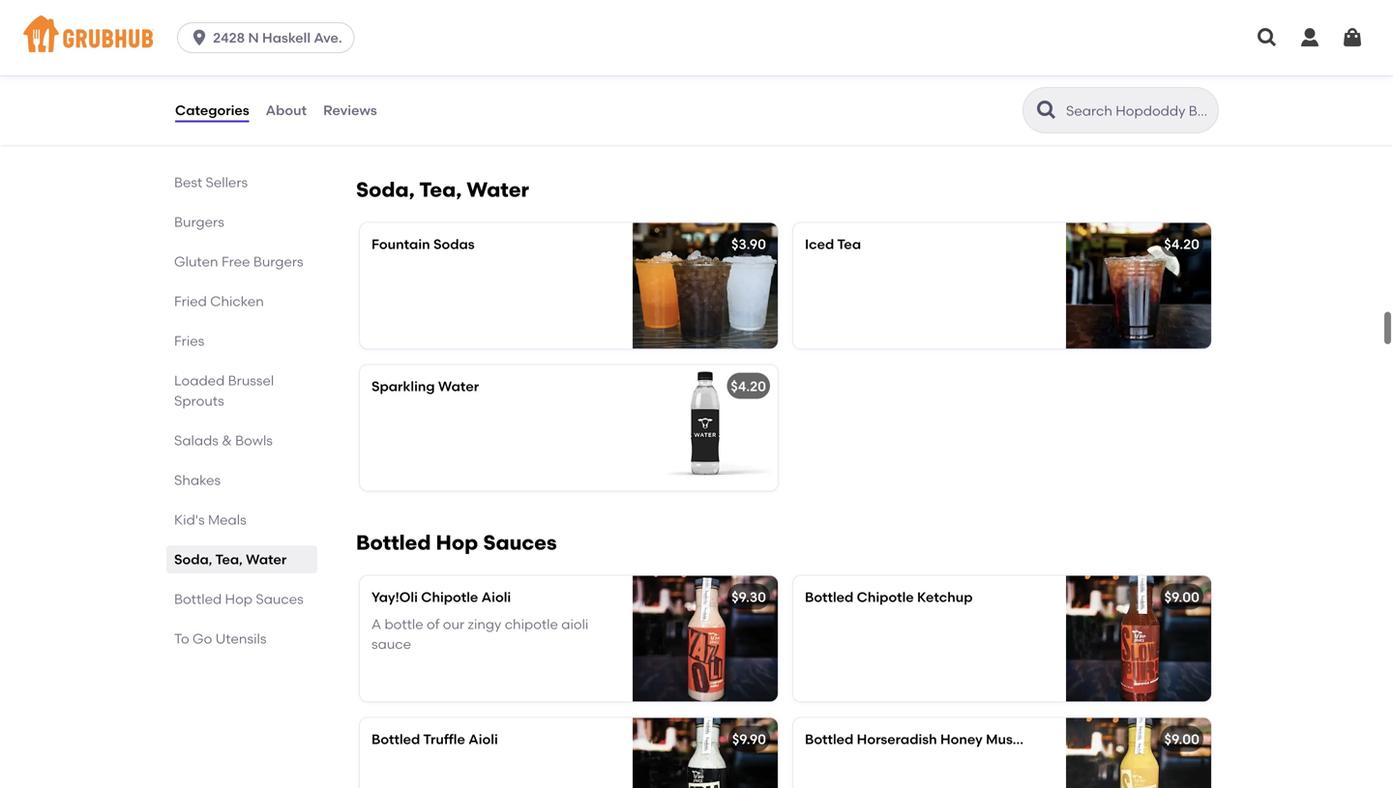 Task type: describe. For each thing, give the bounding box(es) containing it.
loaded
[[174, 373, 225, 389]]

iced tea
[[805, 236, 861, 252]]

kid's meals
[[174, 512, 246, 528]]

aioli for yay!oli chipotle aioli
[[482, 589, 511, 606]]

chipotle
[[505, 617, 558, 633]]

fries
[[174, 333, 204, 349]]

of inside "hand-breaded chicken tenders served with ketchup.  includes hand- cut fries & your choice of kid's drink."
[[520, 96, 533, 112]]

hand-breaded chicken tenders served with ketchup.  includes hand- cut fries & your choice of kid's drink.
[[372, 56, 608, 112]]

yay!oli chipotle aioli
[[372, 589, 511, 606]]

horseradish
[[857, 731, 937, 748]]

0 horizontal spatial bottled hop sauces
[[174, 591, 304, 608]]

includes
[[509, 76, 564, 92]]

1 horizontal spatial svg image
[[1256, 26, 1279, 49]]

fountain
[[372, 236, 430, 252]]

truffle
[[423, 731, 465, 748]]

sprouts
[[174, 393, 224, 409]]

fried chicken
[[174, 293, 264, 310]]

bottled chipotle ketchup
[[805, 589, 973, 606]]

to
[[174, 631, 189, 647]]

our
[[443, 617, 465, 633]]

0 vertical spatial water
[[467, 177, 529, 202]]

yay!oli
[[372, 589, 418, 606]]

2428 n haskell ave. button
[[177, 22, 363, 53]]

fountain sodas
[[372, 236, 475, 252]]

sodas
[[434, 236, 475, 252]]

of inside the a bottle of our zingy chipotle aioli sauce
[[427, 617, 440, 633]]

n
[[248, 30, 259, 46]]

$9.00 for bottled horseradish honey mustard
[[1165, 731, 1200, 748]]

reviews
[[323, 102, 377, 118]]

bottled horseradish honey mustard image
[[1066, 718, 1212, 789]]

a
[[372, 617, 381, 633]]

bottle
[[385, 617, 424, 633]]

served
[[372, 76, 415, 92]]

utensils
[[216, 631, 267, 647]]

1 vertical spatial hop
[[225, 591, 253, 608]]

2428 n haskell ave.
[[213, 30, 342, 46]]

0 horizontal spatial burgers
[[174, 214, 224, 230]]

1 vertical spatial soda,
[[174, 552, 212, 568]]

Search Hopdoddy Burger Bar search field
[[1064, 102, 1213, 120]]

1 vertical spatial water
[[438, 378, 479, 395]]

bottled truffle aioli image
[[633, 718, 778, 789]]

kid's
[[174, 512, 205, 528]]

1 horizontal spatial hop
[[436, 531, 478, 555]]

0 vertical spatial sauces
[[483, 531, 557, 555]]

loaded brussel sprouts
[[174, 373, 274, 409]]

reviews button
[[322, 75, 378, 145]]

salads
[[174, 433, 219, 449]]

gluten free burgers
[[174, 254, 304, 270]]

yay!oli chipotle aioli image
[[633, 576, 778, 702]]

sellers
[[206, 174, 248, 191]]

chicken
[[210, 293, 264, 310]]

0 horizontal spatial sauces
[[256, 591, 304, 608]]

chicken
[[474, 56, 525, 73]]

$9.90
[[732, 731, 766, 748]]

salads & bowls
[[174, 433, 273, 449]]

main navigation navigation
[[0, 0, 1394, 75]]

$3.90
[[732, 236, 766, 252]]

sparkling water
[[372, 378, 479, 395]]

chipotle for bottled
[[857, 589, 914, 606]]

about button
[[265, 75, 308, 145]]

haskell
[[262, 30, 311, 46]]

honey
[[941, 731, 983, 748]]



Task type: vqa. For each thing, say whether or not it's contained in the screenshot.
rightmost &
yes



Task type: locate. For each thing, give the bounding box(es) containing it.
1 horizontal spatial sauces
[[483, 531, 557, 555]]

fried
[[174, 293, 207, 310]]

best sellers
[[174, 174, 248, 191]]

svg image
[[1341, 26, 1364, 49]]

1 vertical spatial sauces
[[256, 591, 304, 608]]

soda, tea, water down meals
[[174, 552, 287, 568]]

aioli up zingy
[[482, 589, 511, 606]]

soda, tea, water up sodas
[[356, 177, 529, 202]]

2 chipotle from the left
[[857, 589, 914, 606]]

1 horizontal spatial bottled hop sauces
[[356, 531, 557, 555]]

chipotle for yay!oli
[[421, 589, 478, 606]]

burgers up gluten
[[174, 214, 224, 230]]

$9.30
[[732, 589, 766, 606]]

choice
[[472, 96, 516, 112]]

0 vertical spatial $4.20
[[1165, 236, 1200, 252]]

iced tea image
[[1066, 223, 1212, 349]]

drink.
[[568, 96, 604, 112]]

fries
[[396, 96, 424, 112]]

iced
[[805, 236, 834, 252]]

$4.20
[[1165, 236, 1200, 252], [731, 378, 766, 395]]

0 horizontal spatial svg image
[[190, 28, 209, 47]]

hand-
[[372, 56, 414, 73]]

bottled left horseradish
[[805, 731, 854, 748]]

0 horizontal spatial soda, tea, water
[[174, 552, 287, 568]]

hop up yay!oli chipotle aioli
[[436, 531, 478, 555]]

0 vertical spatial tea,
[[419, 177, 462, 202]]

burgers
[[174, 214, 224, 230], [253, 254, 304, 270]]

1 chipotle from the left
[[421, 589, 478, 606]]

hop
[[436, 531, 478, 555], [225, 591, 253, 608]]

kid's
[[536, 96, 565, 112]]

0 vertical spatial of
[[520, 96, 533, 112]]

bottled for bottled chipotle ketchup image
[[805, 589, 854, 606]]

0 horizontal spatial chipotle
[[421, 589, 478, 606]]

bottled
[[356, 531, 431, 555], [805, 589, 854, 606], [174, 591, 222, 608], [372, 731, 420, 748], [805, 731, 854, 748]]

kid's chicken tenders meal image
[[633, 12, 778, 138]]

tea,
[[419, 177, 462, 202], [215, 552, 243, 568]]

hand-
[[567, 76, 608, 92]]

1 $9.00 from the top
[[1165, 589, 1200, 606]]

to go utensils
[[174, 631, 267, 647]]

1 horizontal spatial burgers
[[253, 254, 304, 270]]

of down includes
[[520, 96, 533, 112]]

1 vertical spatial $4.20
[[731, 378, 766, 395]]

$9.00 for bottled chipotle ketchup
[[1165, 589, 1200, 606]]

0 horizontal spatial hop
[[225, 591, 253, 608]]

0 vertical spatial bottled hop sauces
[[356, 531, 557, 555]]

$4.20 for iced tea
[[1165, 236, 1200, 252]]

1 horizontal spatial &
[[427, 96, 437, 112]]

aioli for bottled truffle aioli
[[469, 731, 498, 748]]

1 horizontal spatial chipotle
[[857, 589, 914, 606]]

bottled right $9.30
[[805, 589, 854, 606]]

sauce
[[372, 636, 411, 653]]

search icon image
[[1035, 99, 1059, 122]]

with
[[418, 76, 446, 92]]

bottled for bottled horseradish honey mustard image
[[805, 731, 854, 748]]

bottled hop sauces up utensils
[[174, 591, 304, 608]]

meals
[[208, 512, 246, 528]]

$4.20 for sparkling water
[[731, 378, 766, 395]]

1 horizontal spatial of
[[520, 96, 533, 112]]

of
[[520, 96, 533, 112], [427, 617, 440, 633]]

aioli right truffle
[[469, 731, 498, 748]]

soda, down the kid's
[[174, 552, 212, 568]]

cut
[[372, 96, 393, 112]]

water up sodas
[[467, 177, 529, 202]]

water
[[467, 177, 529, 202], [438, 378, 479, 395], [246, 552, 287, 568]]

tea, up sodas
[[419, 177, 462, 202]]

tea
[[837, 236, 861, 252]]

ketchup.
[[449, 76, 506, 92]]

hand-breaded chicken tenders served with ketchup.  includes hand- cut fries & your choice of kid's drink. button
[[360, 12, 778, 138]]

1 horizontal spatial tea,
[[419, 177, 462, 202]]

sparkling water image
[[633, 365, 778, 491]]

0 horizontal spatial soda,
[[174, 552, 212, 568]]

1 horizontal spatial soda,
[[356, 177, 415, 202]]

0 vertical spatial soda, tea, water
[[356, 177, 529, 202]]

chipotle up our
[[421, 589, 478, 606]]

bottled up yay!oli
[[356, 531, 431, 555]]

1 vertical spatial &
[[222, 433, 232, 449]]

shakes
[[174, 472, 221, 489]]

mustard
[[986, 731, 1041, 748]]

0 horizontal spatial of
[[427, 617, 440, 633]]

soda, tea, water
[[356, 177, 529, 202], [174, 552, 287, 568]]

1 vertical spatial of
[[427, 617, 440, 633]]

0 vertical spatial aioli
[[482, 589, 511, 606]]

bottled horseradish honey mustard
[[805, 731, 1041, 748]]

free
[[222, 254, 250, 270]]

best
[[174, 174, 202, 191]]

1 horizontal spatial soda, tea, water
[[356, 177, 529, 202]]

2 $9.00 from the top
[[1165, 731, 1200, 748]]

0 vertical spatial hop
[[436, 531, 478, 555]]

0 vertical spatial soda,
[[356, 177, 415, 202]]

aioli
[[482, 589, 511, 606], [469, 731, 498, 748]]

& left bowls
[[222, 433, 232, 449]]

bowls
[[235, 433, 273, 449]]

1 vertical spatial bottled hop sauces
[[174, 591, 304, 608]]

bottled truffle aioli
[[372, 731, 498, 748]]

gluten
[[174, 254, 218, 270]]

2 horizontal spatial svg image
[[1299, 26, 1322, 49]]

categories button
[[174, 75, 250, 145]]

categories
[[175, 102, 249, 118]]

0 vertical spatial burgers
[[174, 214, 224, 230]]

2428
[[213, 30, 245, 46]]

chipotle
[[421, 589, 478, 606], [857, 589, 914, 606]]

soda, up fountain
[[356, 177, 415, 202]]

sauces
[[483, 531, 557, 555], [256, 591, 304, 608]]

bottled for 'bottled truffle aioli' image
[[372, 731, 420, 748]]

1 vertical spatial soda, tea, water
[[174, 552, 287, 568]]

breaded
[[414, 56, 471, 73]]

fountain sodas image
[[633, 223, 778, 349]]

bottled hop sauces
[[356, 531, 557, 555], [174, 591, 304, 608]]

aioli
[[562, 617, 589, 633]]

your
[[440, 96, 469, 112]]

tea, down meals
[[215, 552, 243, 568]]

bottled hop sauces up yay!oli chipotle aioli
[[356, 531, 557, 555]]

water right "sparkling"
[[438, 378, 479, 395]]

burgers right free
[[253, 254, 304, 270]]

& down with
[[427, 96, 437, 112]]

2 vertical spatial water
[[246, 552, 287, 568]]

$9.00
[[1165, 589, 1200, 606], [1165, 731, 1200, 748]]

ave.
[[314, 30, 342, 46]]

svg image
[[1256, 26, 1279, 49], [1299, 26, 1322, 49], [190, 28, 209, 47]]

0 horizontal spatial $4.20
[[731, 378, 766, 395]]

1 vertical spatial aioli
[[469, 731, 498, 748]]

sparkling
[[372, 378, 435, 395]]

bottled chipotle ketchup image
[[1066, 576, 1212, 702]]

bottled up go
[[174, 591, 222, 608]]

ketchup
[[917, 589, 973, 606]]

1 vertical spatial tea,
[[215, 552, 243, 568]]

svg image inside 2428 n haskell ave. button
[[190, 28, 209, 47]]

sauces up chipotle
[[483, 531, 557, 555]]

1 horizontal spatial $4.20
[[1165, 236, 1200, 252]]

& inside "hand-breaded chicken tenders served with ketchup.  includes hand- cut fries & your choice of kid's drink."
[[427, 96, 437, 112]]

zingy
[[468, 617, 502, 633]]

0 vertical spatial &
[[427, 96, 437, 112]]

a bottle of our zingy chipotle aioli sauce
[[372, 617, 589, 653]]

&
[[427, 96, 437, 112], [222, 433, 232, 449]]

bottled left truffle
[[372, 731, 420, 748]]

brussel
[[228, 373, 274, 389]]

water down meals
[[246, 552, 287, 568]]

1 vertical spatial $9.00
[[1165, 731, 1200, 748]]

of left our
[[427, 617, 440, 633]]

1 vertical spatial burgers
[[253, 254, 304, 270]]

about
[[266, 102, 307, 118]]

chipotle left "ketchup"
[[857, 589, 914, 606]]

0 vertical spatial $9.00
[[1165, 589, 1200, 606]]

hop up utensils
[[225, 591, 253, 608]]

tenders
[[528, 56, 578, 73]]

0 horizontal spatial tea,
[[215, 552, 243, 568]]

go
[[193, 631, 212, 647]]

soda,
[[356, 177, 415, 202], [174, 552, 212, 568]]

sauces up utensils
[[256, 591, 304, 608]]

0 horizontal spatial &
[[222, 433, 232, 449]]



